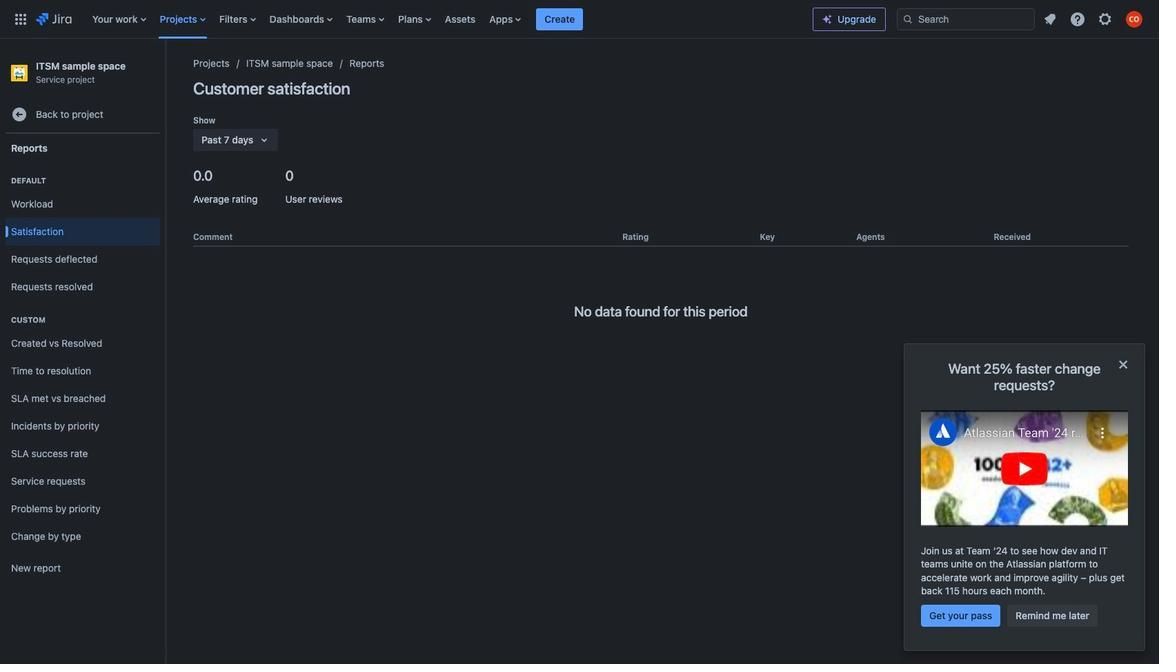 Task type: describe. For each thing, give the bounding box(es) containing it.
heading for default group
[[6, 175, 160, 186]]

search image
[[903, 13, 914, 24]]

default group
[[6, 161, 160, 305]]

heading for 'custom' group
[[6, 315, 160, 326]]

watch atlassian team '24 video dialog
[[904, 344, 1145, 651]]

primary element
[[8, 0, 813, 38]]

0 horizontal spatial list
[[85, 0, 813, 38]]

Search field
[[897, 8, 1035, 30]]

custom group
[[6, 301, 160, 555]]

notifications image
[[1042, 11, 1058, 27]]

appswitcher icon image
[[12, 11, 29, 27]]



Task type: vqa. For each thing, say whether or not it's contained in the screenshot.
Settings icon
yes



Task type: locate. For each thing, give the bounding box(es) containing it.
0 vertical spatial heading
[[6, 175, 160, 186]]

None search field
[[897, 8, 1035, 30]]

2 heading from the top
[[6, 315, 160, 326]]

jira image
[[36, 11, 72, 27], [36, 11, 72, 27]]

1 heading from the top
[[6, 175, 160, 186]]

list item
[[536, 0, 583, 38]]

1 vertical spatial heading
[[6, 315, 160, 326]]

your profile and settings image
[[1126, 11, 1143, 27]]

help image
[[1069, 11, 1086, 27]]

sidebar navigation image
[[150, 55, 181, 83]]

list
[[85, 0, 813, 38], [1038, 7, 1151, 31]]

heading
[[6, 175, 160, 186], [6, 315, 160, 326]]

1 horizontal spatial list
[[1038, 7, 1151, 31]]

banner
[[0, 0, 1159, 39]]

settings image
[[1097, 11, 1114, 27]]



